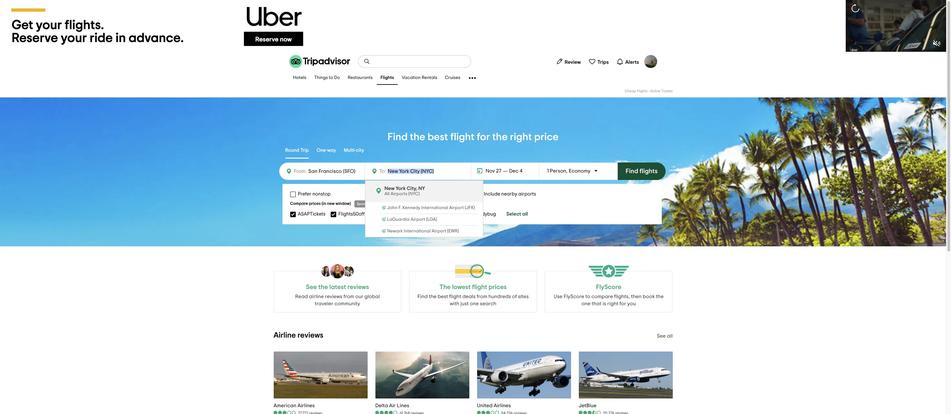 Task type: describe. For each thing, give the bounding box(es) containing it.
economy
[[569, 169, 591, 174]]

round
[[285, 148, 300, 153]]

airports
[[519, 192, 536, 197]]

find for find the best flight for the right price
[[388, 132, 408, 142]]

one
[[582, 302, 591, 307]]

1 horizontal spatial airline
[[651, 89, 661, 93]]

united airlines
[[477, 404, 511, 409]]

lines
[[397, 404, 410, 409]]

3 of 5 bubbles image for american
[[274, 411, 296, 415]]

advertisement region
[[0, 0, 947, 52]]

delta air lines link
[[376, 403, 424, 409]]

just
[[461, 302, 469, 307]]

air
[[389, 404, 396, 409]]

1 vertical spatial international
[[404, 229, 431, 234]]

right inside use flyscore to compare flights, then book the one that is right for you
[[608, 302, 619, 307]]

john
[[387, 206, 398, 210]]

nov 27
[[486, 169, 502, 174]]

f.
[[399, 206, 402, 210]]

(nyc)
[[409, 192, 420, 196]]

see all link
[[657, 334, 673, 339]]

all for select all
[[523, 212, 528, 217]]

ladybug
[[476, 212, 496, 217]]

for
[[477, 132, 490, 142]]

jetblue link
[[579, 403, 629, 409]]

3 of 5 bubbles image for united
[[477, 411, 500, 415]]

find for find the best flight deals from hundreds of sites with just one search
[[418, 294, 428, 300]]

delta
[[376, 404, 388, 409]]

find flights button
[[618, 163, 666, 180]]

multi-city
[[344, 148, 364, 153]]

for you
[[620, 302, 636, 307]]

round trip
[[285, 148, 309, 153]]

find for find flights
[[626, 168, 639, 175]]

airlines for united airlines
[[494, 404, 511, 409]]

cheap
[[625, 89, 637, 93]]

hotels link
[[289, 71, 311, 85]]

new
[[385, 186, 395, 191]]

restaurants
[[348, 76, 373, 80]]

flyscore inside use flyscore to compare flights, then book the one that is right for you
[[564, 294, 585, 300]]

-
[[649, 89, 650, 93]]

of
[[513, 294, 517, 300]]

unpublishedflight
[[423, 212, 464, 217]]

review
[[565, 59, 581, 65]]

see for see all
[[657, 334, 666, 339]]

profile picture image
[[645, 55, 658, 68]]

use flyscore to compare flights, then book the one that is right for you
[[554, 294, 664, 307]]

global
[[365, 294, 380, 300]]

united airlines link
[[477, 403, 527, 409]]

reviews inside read airline reviews from our global traveler community
[[325, 294, 343, 300]]

book
[[643, 294, 655, 300]]

0 vertical spatial flyscore
[[597, 284, 622, 291]]

hotels
[[293, 76, 307, 80]]

compare
[[592, 294, 614, 300]]

use
[[554, 294, 563, 300]]

flights
[[640, 168, 658, 175]]

dec
[[510, 169, 519, 174]]

vacation rentals
[[402, 76, 438, 80]]

multi-
[[344, 148, 356, 153]]

alaska
[[378, 212, 393, 217]]

3.5 of 5 bubbles image
[[579, 411, 602, 415]]

united
[[477, 404, 493, 409]]

airlines for american airlines
[[298, 404, 315, 409]]

2 horizontal spatial airport
[[450, 206, 464, 210]]

0 horizontal spatial right
[[510, 132, 532, 142]]

latest
[[330, 284, 346, 291]]

newark international airport (ewr)
[[387, 229, 459, 234]]

one-
[[317, 148, 328, 153]]

multi-city link
[[344, 143, 364, 159]]

our
[[356, 294, 364, 300]]

rentals
[[422, 76, 438, 80]]

trips link
[[587, 55, 612, 68]]

restaurants link
[[344, 71, 377, 85]]

new
[[327, 202, 335, 206]]

4
[[520, 169, 523, 174]]

to inside use flyscore to compare flights, then book the one that is right for you
[[586, 294, 591, 300]]

one search
[[470, 302, 497, 307]]

all
[[385, 192, 390, 196]]

include nearby airports
[[484, 192, 536, 197]]

alerts link
[[614, 55, 642, 68]]

the for find the best flight deals from hundreds of sites with just one search
[[429, 294, 437, 300]]

alaska airlines
[[378, 212, 410, 217]]

0 vertical spatial to
[[329, 76, 333, 80]]

airline
[[309, 294, 324, 300]]

select all
[[507, 212, 528, 217]]

the
[[440, 284, 451, 291]]

the inside use flyscore to compare flights, then book the one that is right for you
[[656, 294, 664, 300]]

flights link
[[377, 71, 398, 85]]

flight prices
[[472, 284, 507, 291]]

prices
[[309, 202, 321, 206]]

best for for
[[428, 132, 448, 142]]

from:
[[294, 169, 307, 174]]

select
[[507, 212, 522, 217]]



Task type: locate. For each thing, give the bounding box(es) containing it.
delta air lines
[[376, 404, 410, 409]]

find
[[388, 132, 408, 142], [626, 168, 639, 175], [418, 294, 428, 300]]

price
[[535, 132, 559, 142]]

To where? text field
[[386, 167, 446, 176]]

person
[[550, 169, 567, 174]]

from left "our"
[[344, 294, 355, 300]]

airport left (jfk)
[[450, 206, 464, 210]]

airlines right american
[[298, 404, 315, 409]]

dec 4
[[510, 169, 523, 174]]

2 from from the left
[[477, 294, 488, 300]]

kennedy
[[403, 206, 421, 210]]

3 of 5 bubbles image down american
[[274, 411, 296, 415]]

deals
[[463, 294, 476, 300]]

things
[[314, 76, 328, 80]]

from inside find the best flight deals from hundreds of sites with just one search
[[477, 294, 488, 300]]

None search field
[[359, 56, 471, 67]]

1 horizontal spatial from
[[477, 294, 488, 300]]

way
[[328, 148, 336, 153]]

0 horizontal spatial reviews
[[298, 332, 324, 340]]

0 horizontal spatial find
[[388, 132, 408, 142]]

2 vertical spatial find
[[418, 294, 428, 300]]

1 horizontal spatial airlines
[[394, 212, 410, 217]]

do
[[334, 76, 340, 80]]

airlines right united
[[494, 404, 511, 409]]

1 horizontal spatial reviews
[[325, 294, 343, 300]]

international up unpublishedflight
[[422, 206, 449, 210]]

1 3 of 5 bubbles image from the left
[[274, 411, 296, 415]]

(ewr)
[[448, 229, 459, 234]]

1
[[548, 169, 549, 174]]

search image
[[364, 58, 370, 65]]

tickets
[[662, 89, 673, 93]]

see the latest reviews
[[306, 284, 369, 291]]

0 horizontal spatial flights
[[381, 76, 394, 80]]

new york city, ny all airports (nyc)
[[385, 186, 425, 196]]

1 vertical spatial see
[[657, 334, 666, 339]]

From where? text field
[[307, 167, 361, 176]]

see all
[[657, 334, 673, 339]]

trip
[[301, 148, 309, 153]]

best inside find the best flight deals from hundreds of sites with just one search
[[438, 294, 448, 300]]

to up one
[[586, 294, 591, 300]]

0 horizontal spatial see
[[306, 284, 317, 291]]

american airlines link
[[274, 403, 323, 409]]

to:
[[380, 169, 386, 174]]

flight inside find the best flight deals from hundreds of sites with just one search
[[450, 294, 462, 300]]

0 vertical spatial right
[[510, 132, 532, 142]]

1 horizontal spatial flights
[[637, 89, 648, 93]]

window)
[[336, 202, 351, 206]]

the for see the latest reviews
[[319, 284, 328, 291]]

sponsored
[[357, 203, 373, 206]]

then
[[632, 294, 642, 300]]

newark
[[387, 229, 403, 234]]

nonstop
[[313, 192, 331, 197]]

that
[[592, 302, 602, 307]]

right
[[510, 132, 532, 142], [608, 302, 619, 307]]

1 vertical spatial flights
[[637, 89, 648, 93]]

flights left -
[[637, 89, 648, 93]]

0 horizontal spatial airline
[[274, 332, 296, 340]]

0 horizontal spatial to
[[329, 76, 333, 80]]

american airlines
[[274, 404, 315, 409]]

0 vertical spatial flights
[[381, 76, 394, 80]]

york
[[396, 186, 406, 191]]

cruises
[[445, 76, 461, 80]]

from inside read airline reviews from our global traveler community
[[344, 294, 355, 300]]

see for see the latest reviews
[[306, 284, 317, 291]]

find inside find the best flight deals from hundreds of sites with just one search
[[418, 294, 428, 300]]

1 from from the left
[[344, 294, 355, 300]]

tripadvisor image
[[289, 55, 350, 68]]

27
[[496, 169, 502, 174]]

international down laguardia airport (lga)
[[404, 229, 431, 234]]

1 vertical spatial best
[[438, 294, 448, 300]]

0 vertical spatial airline
[[651, 89, 661, 93]]

the lowest flight prices
[[440, 284, 507, 291]]

flight for deals
[[450, 294, 462, 300]]

airports
[[391, 192, 408, 196]]

traveler community
[[315, 302, 360, 307]]

1 horizontal spatial 3 of 5 bubbles image
[[477, 411, 500, 415]]

best for deals
[[438, 294, 448, 300]]

airport down (lga)
[[432, 229, 447, 234]]

with
[[450, 302, 460, 307]]

airport up the newark international airport (ewr)
[[411, 218, 426, 222]]

1 horizontal spatial all
[[667, 334, 673, 339]]

3 of 5 bubbles image
[[274, 411, 296, 415], [477, 411, 500, 415]]

(lga)
[[427, 218, 437, 222]]

2 horizontal spatial airlines
[[494, 404, 511, 409]]

the inside find the best flight deals from hundreds of sites with just one search
[[429, 294, 437, 300]]

american
[[274, 404, 297, 409]]

flights
[[381, 76, 394, 80], [637, 89, 648, 93]]

jetblue
[[579, 404, 597, 409]]

0 vertical spatial see
[[306, 284, 317, 291]]

asaptickets
[[298, 212, 326, 217]]

0 vertical spatial international
[[422, 206, 449, 210]]

airline reviews link
[[274, 332, 324, 340]]

,
[[567, 169, 568, 174]]

the for find the best flight for the right price
[[410, 132, 426, 142]]

0 vertical spatial flight
[[451, 132, 475, 142]]

2 3 of 5 bubbles image from the left
[[477, 411, 500, 415]]

1 vertical spatial reviews
[[325, 294, 343, 300]]

0 horizontal spatial from
[[344, 294, 355, 300]]

airline
[[651, 89, 661, 93], [274, 332, 296, 340]]

1 horizontal spatial find
[[418, 294, 428, 300]]

flyscore up the compare
[[597, 284, 622, 291]]

1 vertical spatial flyscore
[[564, 294, 585, 300]]

find inside button
[[626, 168, 639, 175]]

right right is
[[608, 302, 619, 307]]

2 vertical spatial reviews
[[298, 332, 324, 340]]

flight for for
[[451, 132, 475, 142]]

1 vertical spatial airport
[[411, 218, 426, 222]]

0 vertical spatial find
[[388, 132, 408, 142]]

0 horizontal spatial 3 of 5 bubbles image
[[274, 411, 296, 415]]

0 horizontal spatial flyscore
[[564, 294, 585, 300]]

airlines
[[394, 212, 410, 217], [298, 404, 315, 409], [494, 404, 511, 409]]

4 of 5 bubbles image
[[376, 411, 398, 415]]

include
[[484, 192, 501, 197]]

1 vertical spatial right
[[608, 302, 619, 307]]

0 vertical spatial reviews
[[348, 284, 369, 291]]

vacation rentals link
[[398, 71, 441, 85]]

1 horizontal spatial flyscore
[[597, 284, 622, 291]]

(in
[[322, 202, 326, 206]]

flights inside flights "link"
[[381, 76, 394, 80]]

one-way link
[[317, 143, 336, 159]]

airlines down f.
[[394, 212, 410, 217]]

1 vertical spatial to
[[586, 294, 591, 300]]

laguardia airport (lga)
[[387, 218, 437, 222]]

right left "price"
[[510, 132, 532, 142]]

is
[[603, 302, 607, 307]]

1 horizontal spatial airport
[[432, 229, 447, 234]]

things to do
[[314, 76, 340, 80]]

1 vertical spatial all
[[667, 334, 673, 339]]

0 vertical spatial best
[[428, 132, 448, 142]]

john f. kennedy international airport (jfk)
[[387, 206, 475, 210]]

find the best flight for the right price
[[388, 132, 559, 142]]

find flights
[[626, 168, 658, 175]]

review link
[[554, 55, 584, 68]]

all for see all
[[667, 334, 673, 339]]

1 horizontal spatial right
[[608, 302, 619, 307]]

1 horizontal spatial see
[[657, 334, 666, 339]]

city
[[356, 148, 364, 153]]

prefer nonstop
[[298, 192, 331, 197]]

flyscore up one
[[564, 294, 585, 300]]

0 vertical spatial airport
[[450, 206, 464, 210]]

round trip link
[[285, 143, 309, 159]]

0 horizontal spatial all
[[523, 212, 528, 217]]

0 vertical spatial all
[[523, 212, 528, 217]]

3 of 5 bubbles image down united
[[477, 411, 500, 415]]

to left do in the top of the page
[[329, 76, 333, 80]]

nov
[[486, 169, 495, 174]]

1 vertical spatial airline
[[274, 332, 296, 340]]

flight up with
[[450, 294, 462, 300]]

alerts
[[626, 59, 639, 65]]

1 person , economy
[[548, 169, 591, 174]]

things to do link
[[311, 71, 344, 85]]

flights,
[[615, 294, 630, 300]]

airlines for alaska airlines
[[394, 212, 410, 217]]

0 horizontal spatial airport
[[411, 218, 426, 222]]

0 horizontal spatial airlines
[[298, 404, 315, 409]]

flight left for
[[451, 132, 475, 142]]

best
[[428, 132, 448, 142], [438, 294, 448, 300]]

2 horizontal spatial find
[[626, 168, 639, 175]]

1 horizontal spatial to
[[586, 294, 591, 300]]

find the best flight deals from hundreds of sites with just one search
[[418, 294, 529, 307]]

1 vertical spatial flight
[[450, 294, 462, 300]]

2 vertical spatial airport
[[432, 229, 447, 234]]

see
[[306, 284, 317, 291], [657, 334, 666, 339]]

2 horizontal spatial reviews
[[348, 284, 369, 291]]

1 vertical spatial find
[[626, 168, 639, 175]]

nearby
[[502, 192, 518, 197]]

(jfk)
[[465, 206, 475, 210]]

flights left vacation
[[381, 76, 394, 80]]

lowest
[[452, 284, 471, 291]]

from up one search
[[477, 294, 488, 300]]



Task type: vqa. For each thing, say whether or not it's contained in the screenshot.
the middle Airlines
yes



